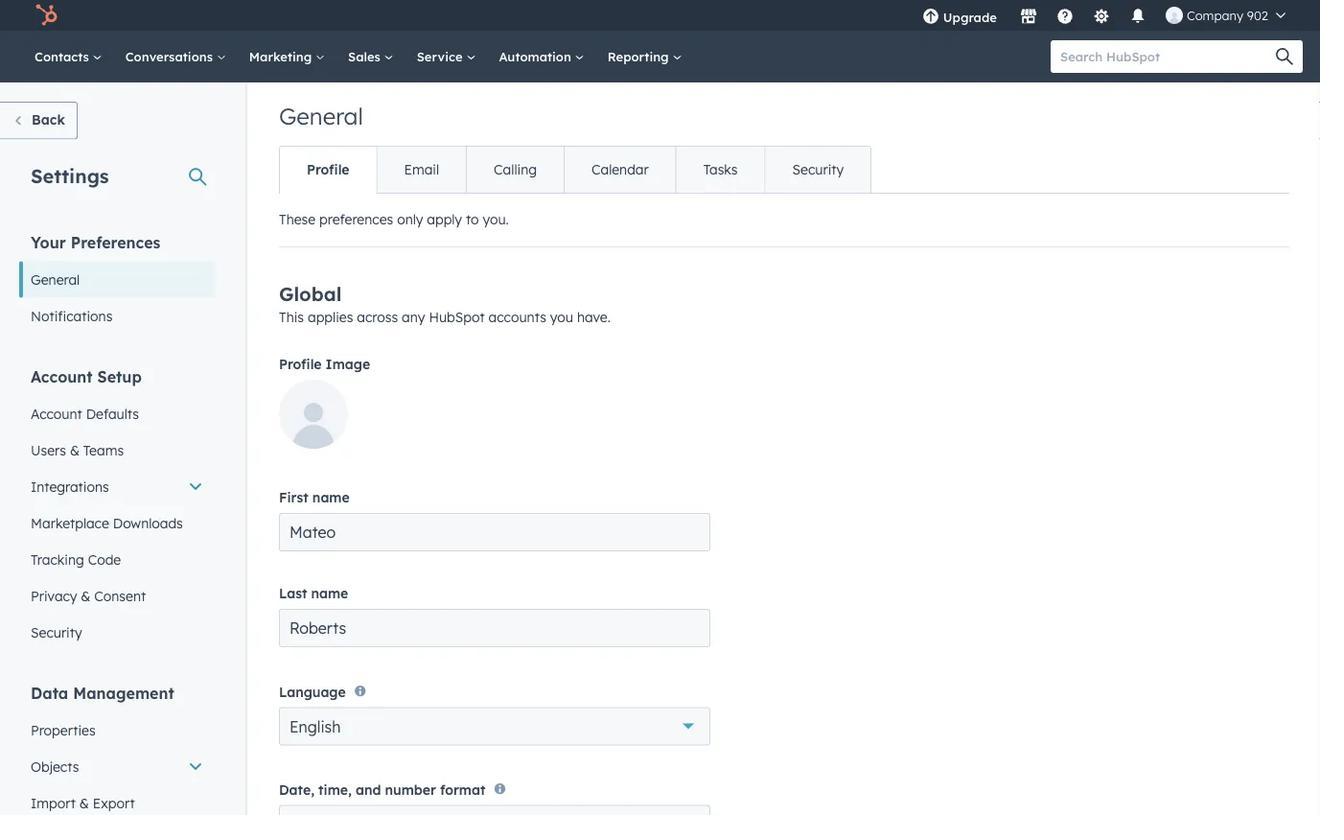 Task type: vqa. For each thing, say whether or not it's contained in the screenshot.
the to the left
no



Task type: describe. For each thing, give the bounding box(es) containing it.
marketplaces image
[[1021, 9, 1038, 26]]

email link
[[377, 147, 466, 193]]

english
[[290, 717, 341, 736]]

have.
[[577, 309, 611, 326]]

& for export
[[79, 795, 89, 812]]

reporting link
[[596, 31, 694, 82]]

service link
[[405, 31, 488, 82]]

notifications
[[31, 307, 113, 324]]

hubspot image
[[35, 4, 58, 27]]

contacts
[[35, 48, 93, 64]]

sales link
[[337, 31, 405, 82]]

back
[[32, 111, 65, 128]]

menu containing company 902
[[911, 0, 1298, 38]]

help image
[[1057, 9, 1074, 26]]

tasks
[[704, 161, 738, 178]]

tasks link
[[676, 147, 765, 193]]

privacy
[[31, 588, 77, 604]]

these
[[279, 211, 316, 228]]

notifications image
[[1130, 9, 1147, 26]]

search image
[[1277, 48, 1294, 65]]

back link
[[0, 102, 78, 140]]

time,
[[319, 781, 352, 798]]

privacy & consent link
[[19, 578, 215, 614]]

across
[[357, 309, 398, 326]]

marketing link
[[238, 31, 337, 82]]

you.
[[483, 211, 509, 228]]

tracking code link
[[19, 542, 215, 578]]

calling
[[494, 161, 537, 178]]

marketplace
[[31, 515, 109, 531]]

reporting
[[608, 48, 673, 64]]

1 horizontal spatial security link
[[765, 147, 871, 193]]

objects button
[[19, 749, 215, 785]]

properties link
[[19, 712, 215, 749]]

navigation containing profile
[[279, 146, 872, 194]]

edit button
[[279, 380, 348, 456]]

global
[[279, 282, 342, 306]]

& for teams
[[70, 442, 80, 459]]

english button
[[279, 707, 711, 746]]

search button
[[1267, 40, 1304, 73]]

account defaults
[[31, 405, 139, 422]]

your
[[31, 233, 66, 252]]

first
[[279, 489, 309, 506]]

1 vertical spatial security link
[[19, 614, 215, 651]]

settings
[[31, 164, 109, 188]]

marketplace downloads link
[[19, 505, 215, 542]]

Last name text field
[[279, 609, 711, 647]]

profile for profile image
[[279, 356, 322, 373]]

company 902
[[1187, 7, 1269, 23]]

date, time, and number format
[[279, 781, 486, 798]]

0 vertical spatial security
[[793, 161, 844, 178]]

settings link
[[1082, 0, 1122, 31]]

account for account defaults
[[31, 405, 82, 422]]

& for consent
[[81, 588, 91, 604]]

import & export link
[[19, 785, 215, 815]]

profile for profile
[[307, 161, 350, 178]]

language
[[279, 683, 346, 700]]

contacts link
[[23, 31, 114, 82]]

calendar
[[592, 161, 649, 178]]

902
[[1248, 7, 1269, 23]]

management
[[73, 683, 174, 703]]

tracking
[[31, 551, 84, 568]]

Search HubSpot search field
[[1051, 40, 1286, 73]]

notifications button
[[1122, 0, 1155, 31]]

automation link
[[488, 31, 596, 82]]

calling link
[[466, 147, 564, 193]]

marketing
[[249, 48, 316, 64]]

defaults
[[86, 405, 139, 422]]

accounts
[[489, 309, 547, 326]]

last name
[[279, 585, 349, 602]]

profile image
[[279, 356, 370, 373]]

service
[[417, 48, 467, 64]]



Task type: locate. For each thing, give the bounding box(es) containing it.
First name text field
[[279, 513, 711, 552]]

0 vertical spatial account
[[31, 367, 93, 386]]

account
[[31, 367, 93, 386], [31, 405, 82, 422]]

these preferences only apply to you.
[[279, 211, 509, 228]]

2 account from the top
[[31, 405, 82, 422]]

number
[[385, 781, 436, 798]]

menu
[[911, 0, 1298, 38]]

teams
[[83, 442, 124, 459]]

upgrade
[[944, 9, 998, 25]]

you
[[550, 309, 574, 326]]

profile
[[307, 161, 350, 178], [279, 356, 322, 373]]

objects
[[31, 758, 79, 775]]

data management element
[[19, 683, 215, 815]]

applies
[[308, 309, 353, 326]]

account up users
[[31, 405, 82, 422]]

general
[[279, 102, 363, 130], [31, 271, 80, 288]]

1 vertical spatial security
[[31, 624, 82, 641]]

email
[[404, 161, 439, 178]]

calendar link
[[564, 147, 676, 193]]

& right users
[[70, 442, 80, 459]]

integrations
[[31, 478, 109, 495]]

marketplaces button
[[1009, 0, 1049, 31]]

2 vertical spatial &
[[79, 795, 89, 812]]

data
[[31, 683, 68, 703]]

account defaults link
[[19, 396, 215, 432]]

users & teams link
[[19, 432, 215, 469]]

conversations
[[125, 48, 217, 64]]

and
[[356, 781, 381, 798]]

image
[[326, 356, 370, 373]]

export
[[93, 795, 135, 812]]

& inside 'import & export' link
[[79, 795, 89, 812]]

date,
[[279, 781, 315, 798]]

0 horizontal spatial security
[[31, 624, 82, 641]]

preferences
[[71, 233, 161, 252]]

to
[[466, 211, 479, 228]]

name for last name
[[311, 585, 349, 602]]

mateo roberts image
[[1166, 7, 1184, 24]]

import
[[31, 795, 76, 812]]

security link
[[765, 147, 871, 193], [19, 614, 215, 651]]

name right the "first"
[[313, 489, 350, 506]]

users
[[31, 442, 66, 459]]

automation
[[499, 48, 575, 64]]

general up profile link
[[279, 102, 363, 130]]

name right last
[[311, 585, 349, 602]]

integrations button
[[19, 469, 215, 505]]

first name
[[279, 489, 350, 506]]

& inside users & teams link
[[70, 442, 80, 459]]

consent
[[94, 588, 146, 604]]

0 vertical spatial general
[[279, 102, 363, 130]]

& left export
[[79, 795, 89, 812]]

profile inside profile link
[[307, 161, 350, 178]]

only
[[397, 211, 423, 228]]

format
[[440, 781, 486, 798]]

1 vertical spatial general
[[31, 271, 80, 288]]

this
[[279, 309, 304, 326]]

& inside privacy & consent 'link'
[[81, 588, 91, 604]]

0 horizontal spatial security link
[[19, 614, 215, 651]]

& right privacy
[[81, 588, 91, 604]]

general inside your preferences element
[[31, 271, 80, 288]]

preferences
[[319, 211, 393, 228]]

1 vertical spatial &
[[81, 588, 91, 604]]

downloads
[[113, 515, 183, 531]]

1 vertical spatial account
[[31, 405, 82, 422]]

sales
[[348, 48, 384, 64]]

1 horizontal spatial security
[[793, 161, 844, 178]]

any
[[402, 309, 425, 326]]

conversations link
[[114, 31, 238, 82]]

users & teams
[[31, 442, 124, 459]]

name
[[313, 489, 350, 506], [311, 585, 349, 602]]

general down your
[[31, 271, 80, 288]]

security inside account setup element
[[31, 624, 82, 641]]

0 horizontal spatial general
[[31, 271, 80, 288]]

profile left image
[[279, 356, 322, 373]]

0 vertical spatial profile
[[307, 161, 350, 178]]

help button
[[1049, 0, 1082, 31]]

upgrade image
[[923, 9, 940, 26]]

profile up preferences
[[307, 161, 350, 178]]

0 vertical spatial &
[[70, 442, 80, 459]]

marketplace downloads
[[31, 515, 183, 531]]

company
[[1187, 7, 1244, 23]]

code
[[88, 551, 121, 568]]

navigation
[[279, 146, 872, 194]]

your preferences element
[[19, 232, 215, 334]]

security
[[793, 161, 844, 178], [31, 624, 82, 641]]

tracking code
[[31, 551, 121, 568]]

company 902 button
[[1155, 0, 1298, 31]]

account for account setup
[[31, 367, 93, 386]]

1 vertical spatial profile
[[279, 356, 322, 373]]

notifications link
[[19, 298, 215, 334]]

hubspot
[[429, 309, 485, 326]]

1 vertical spatial name
[[311, 585, 349, 602]]

account up account defaults
[[31, 367, 93, 386]]

last
[[279, 585, 307, 602]]

general link
[[19, 261, 215, 298]]

0 vertical spatial name
[[313, 489, 350, 506]]

account setup
[[31, 367, 142, 386]]

properties
[[31, 722, 96, 739]]

0 vertical spatial security link
[[765, 147, 871, 193]]

name for first name
[[313, 489, 350, 506]]

account setup element
[[19, 366, 215, 651]]

setup
[[97, 367, 142, 386]]

global this applies across any hubspot accounts you have.
[[279, 282, 611, 326]]

data management
[[31, 683, 174, 703]]

1 account from the top
[[31, 367, 93, 386]]

hubspot link
[[23, 4, 72, 27]]

settings image
[[1093, 9, 1111, 26]]

1 horizontal spatial general
[[279, 102, 363, 130]]

privacy & consent
[[31, 588, 146, 604]]

profile link
[[280, 147, 377, 193]]

apply
[[427, 211, 462, 228]]

your preferences
[[31, 233, 161, 252]]



